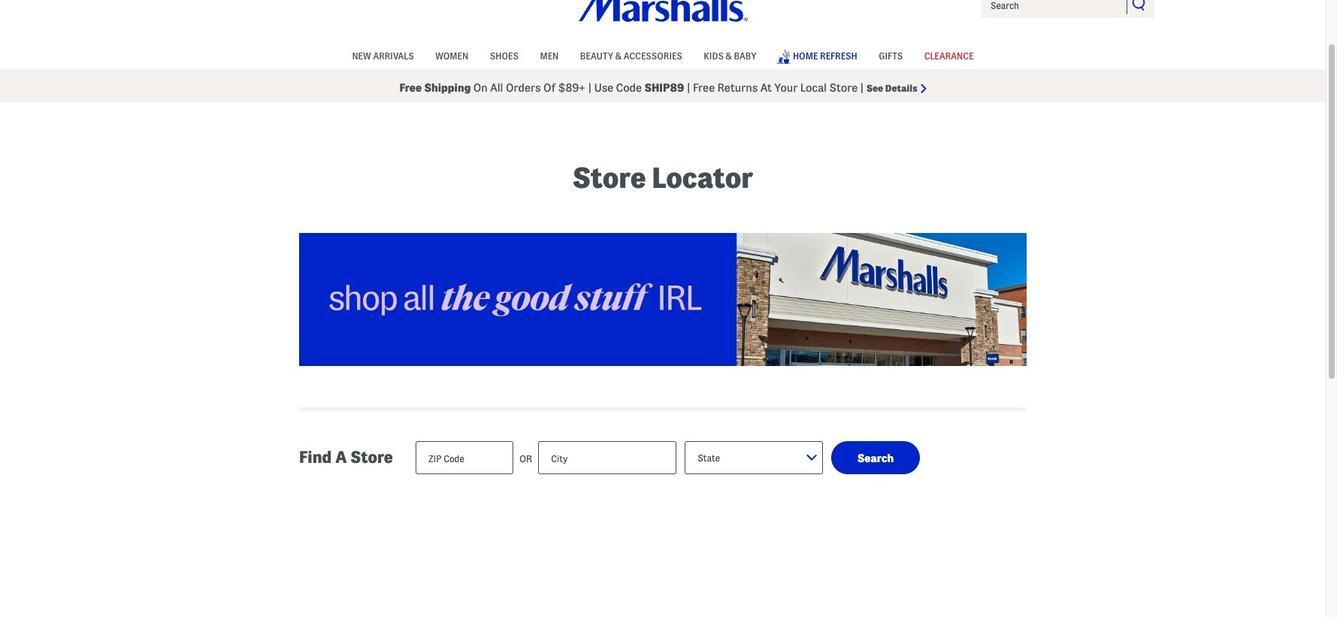 Task type: describe. For each thing, give the bounding box(es) containing it.
City text field
[[538, 442, 677, 475]]

ZIP Code telephone field
[[416, 442, 513, 475]]

Search text field
[[980, 0, 1156, 20]]



Task type: vqa. For each thing, say whether or not it's contained in the screenshot.
2nd SUNDAY from the bottom of the page
no



Task type: locate. For each thing, give the bounding box(es) containing it.
banner
[[0, 0, 1326, 102]]

main content
[[292, 146, 1034, 614]]

menu bar
[[182, 42, 1144, 69]]

marshalls home image
[[579, 0, 748, 22]]

site search search field
[[980, 0, 1156, 20]]

down image
[[807, 455, 825, 464]]

marquee
[[0, 73, 1326, 102]]

wrap up now-trending styles image
[[299, 233, 1027, 366]]

None submit
[[1132, 0, 1147, 11], [832, 442, 920, 475], [1132, 0, 1147, 11], [832, 442, 920, 475]]



